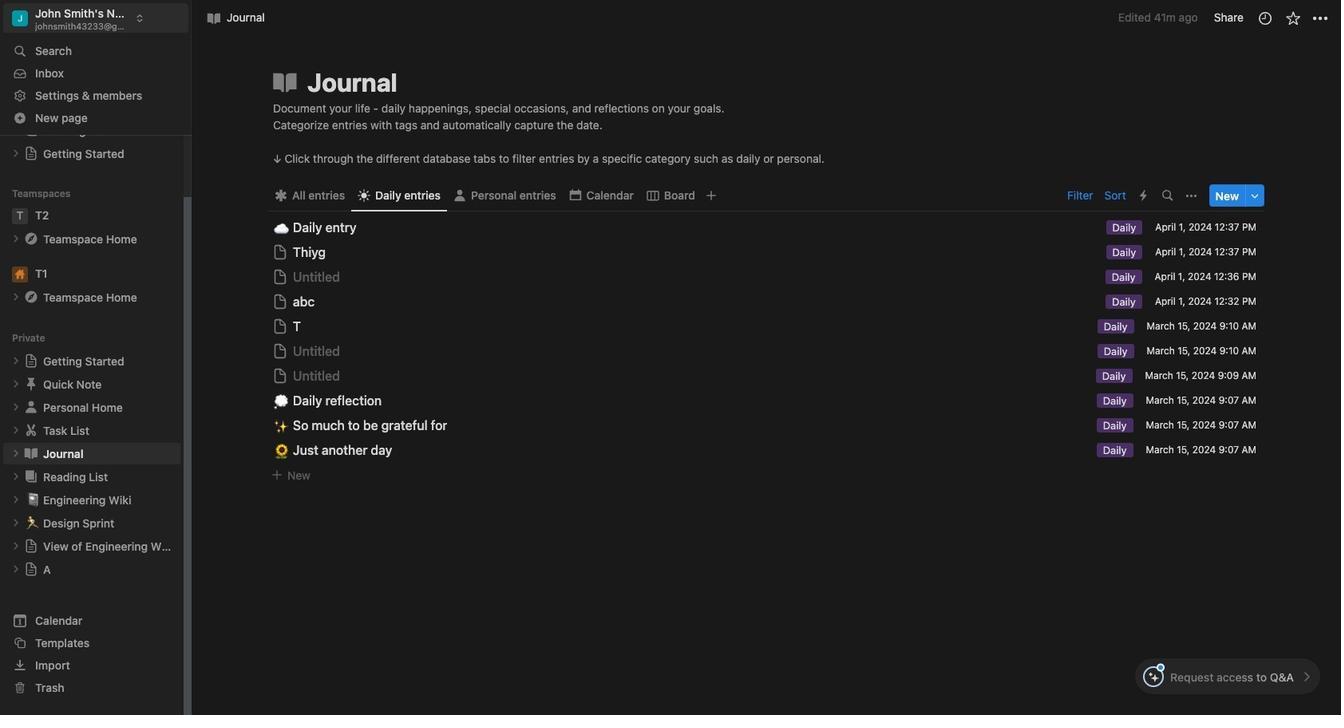 Task type: vqa. For each thing, say whether or not it's contained in the screenshot.
comments "icon"
no



Task type: locate. For each thing, give the bounding box(es) containing it.
change page icon image for first open image from the bottom of the page
[[24, 562, 38, 577]]

0 horizontal spatial tab
[[268, 185, 351, 207]]

open image
[[11, 234, 21, 244], [11, 356, 21, 366], [11, 472, 21, 482], [11, 542, 21, 551], [11, 565, 21, 574]]

change page icon image for 4th open image
[[24, 539, 38, 554]]

📓 image
[[26, 491, 40, 509]]

change page icon image for 2nd open icon
[[23, 289, 39, 305]]

2 open image from the top
[[11, 293, 21, 302]]

tab
[[268, 185, 351, 207], [640, 185, 702, 207]]

change page icon image for third open icon from the bottom of the page
[[23, 446, 39, 462]]

tab list
[[268, 180, 1063, 212]]

3 open image from the top
[[11, 472, 21, 482]]

favorite image
[[1285, 10, 1301, 26]]

5 open image from the top
[[11, 426, 21, 435]]

4 open image from the top
[[11, 403, 21, 412]]

change page icon image for 4th open icon from the bottom of the page
[[23, 423, 39, 439]]

change page icon image for first open icon from the top of the page
[[24, 146, 38, 161]]

🏃 image
[[26, 514, 40, 532]]

5 open image from the top
[[11, 565, 21, 574]]

updates image
[[1257, 10, 1273, 26]]

2 tab from the left
[[640, 185, 702, 207]]

change page icon image
[[271, 68, 299, 97], [24, 146, 38, 161], [23, 231, 39, 247], [23, 289, 39, 305], [24, 354, 38, 368], [23, 376, 39, 392], [23, 400, 39, 416], [23, 423, 39, 439], [23, 446, 39, 462], [23, 469, 39, 485], [24, 539, 38, 554], [24, 562, 38, 577]]

3 open image from the top
[[11, 380, 21, 389]]

open image
[[11, 149, 21, 158], [11, 293, 21, 302], [11, 380, 21, 389], [11, 403, 21, 412], [11, 426, 21, 435], [11, 449, 21, 459], [11, 495, 21, 505], [11, 519, 21, 528]]

1 horizontal spatial tab
[[640, 185, 702, 207]]

💭 image
[[274, 391, 289, 411]]

change page icon image for 5th open icon from the bottom
[[23, 400, 39, 416]]

change page icon image for sixth open icon from the bottom of the page
[[23, 376, 39, 392]]



Task type: describe. For each thing, give the bounding box(es) containing it.
change page icon image for third open image from the top
[[23, 469, 39, 485]]

1 open image from the top
[[11, 234, 21, 244]]

change page icon image for fourth open image from the bottom of the page
[[24, 354, 38, 368]]

t image
[[12, 208, 28, 224]]

2 open image from the top
[[11, 356, 21, 366]]

4 open image from the top
[[11, 542, 21, 551]]

1 open image from the top
[[11, 149, 21, 158]]

✨ image
[[274, 416, 289, 436]]

change page icon image for 1st open image from the top of the page
[[23, 231, 39, 247]]

7 open image from the top
[[11, 495, 21, 505]]

create and view automations image
[[1141, 190, 1148, 202]]

1 tab from the left
[[268, 185, 351, 207]]

🌻 image
[[274, 441, 289, 461]]

6 open image from the top
[[11, 449, 21, 459]]

☁️ image
[[274, 218, 289, 238]]

8 open image from the top
[[11, 519, 21, 528]]



